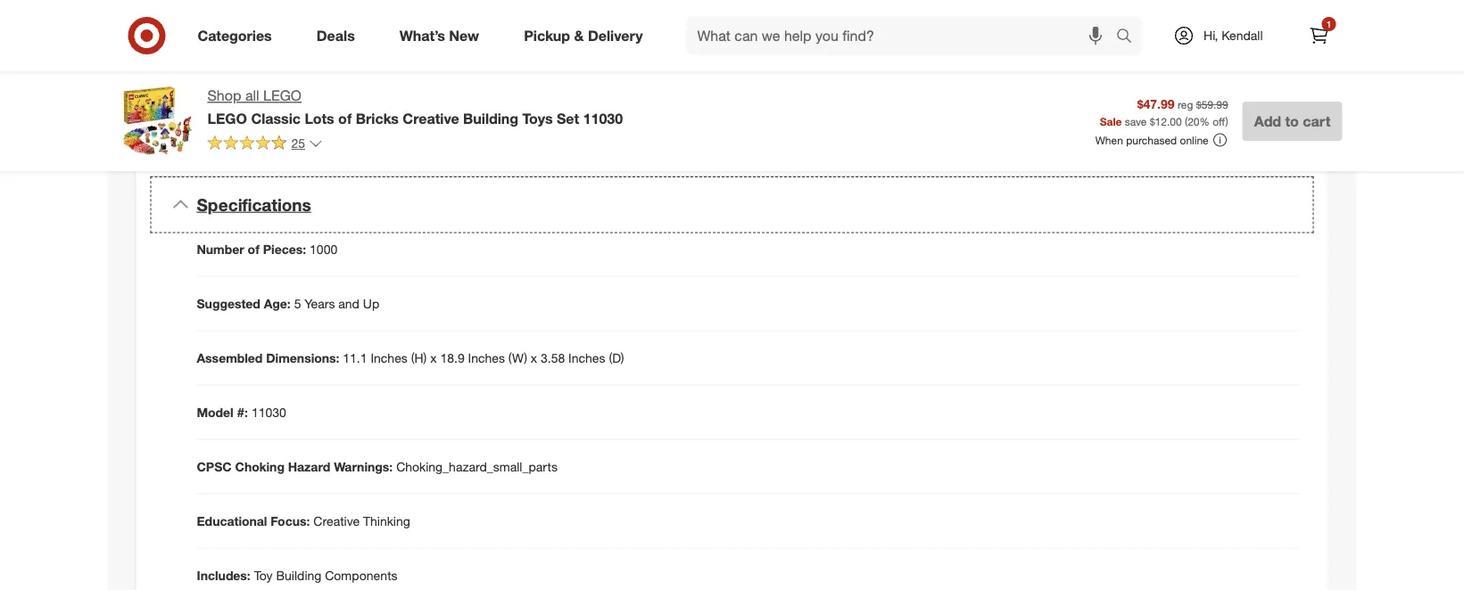 Task type: describe. For each thing, give the bounding box(es) containing it.
$
[[1150, 115, 1155, 128]]

educational focus: creative thinking
[[197, 514, 410, 529]]

with
[[370, 52, 393, 67]]

1,000
[[313, 119, 344, 135]]

1000
[[310, 241, 337, 257]]

1 inches from the left
[[371, 350, 408, 366]]

this creative toy set makes a great gift for a birthday, reward or any other occasion and provides years of creative play for kids 5+ years old
[[215, 77, 700, 110]]

number
[[197, 241, 244, 257]]

off
[[1213, 115, 1225, 128]]

creative inside lego classic sets are great for encouraging creative play and are a fun way for parents to share valuable experiences with their children
[[467, 34, 511, 49]]

dimensions:
[[266, 350, 339, 366]]

1 vertical spatial 11030
[[251, 405, 286, 420]]

search
[[1108, 29, 1151, 46]]

1 are from the left
[[322, 34, 340, 49]]

lego inside lego classic sets are great for encouraging creative play and are a fun way for parents to share valuable experiences with their children
[[215, 34, 248, 49]]

great inside 'this creative toy set makes a great gift for a birthday, reward or any other occasion and provides years of creative play for kids 5+ years old'
[[380, 77, 409, 92]]

2 years from the left
[[450, 94, 480, 110]]

play inside 'this creative toy set makes a great gift for a birthday, reward or any other occasion and provides years of creative play for kids 5+ years old'
[[361, 94, 384, 110]]

of inside 'this creative toy set makes a great gift for a birthday, reward or any other occasion and provides years of creative play for kids 5+ years old'
[[299, 94, 310, 110]]

18.9
[[440, 350, 465, 366]]

new
[[449, 27, 479, 44]]

#:
[[237, 405, 248, 420]]

for right way at the top left
[[643, 34, 658, 49]]

pickup & delivery
[[524, 27, 643, 44]]

(d)
[[609, 350, 624, 366]]

save
[[1125, 115, 1147, 128]]

)
[[1225, 115, 1228, 128]]

their
[[397, 52, 422, 67]]

(h)
[[411, 350, 427, 366]]

cpsc choking hazard warnings: choking_hazard_small_parts
[[197, 459, 558, 475]]

hazard
[[288, 459, 330, 475]]

purchased
[[1126, 133, 1177, 147]]

toys
[[522, 110, 553, 127]]

11030 inside shop all lego lego classic lots of bricks creative building toys set 11030
[[583, 110, 623, 127]]

old
[[483, 94, 501, 110]]

11.1
[[343, 350, 367, 366]]

kids
[[406, 94, 429, 110]]

years
[[305, 296, 335, 312]]

experiences
[[298, 52, 367, 67]]

classic inside lego classic sets are great for encouraging creative play and are a fun way for parents to share valuable experiences with their children
[[252, 34, 292, 49]]

reg
[[1178, 98, 1193, 111]]

makes
[[330, 77, 366, 92]]

What can we help you find? suggestions appear below search field
[[687, 16, 1121, 55]]

what's
[[399, 27, 445, 44]]

categories link
[[182, 16, 294, 55]]

when purchased online
[[1095, 133, 1209, 147]]

toy
[[289, 77, 306, 92]]

up
[[363, 296, 379, 312]]

of inside shop all lego lego classic lots of bricks creative building toys set 11030
[[338, 110, 352, 127]]

0 horizontal spatial creative
[[313, 514, 360, 529]]

educational
[[197, 514, 267, 529]]

and inside lego classic sets are great for encouraging creative play and are a fun way for parents to share valuable experiences with their children
[[541, 34, 562, 49]]

to inside lego classic sets are great for encouraging creative play and are a fun way for parents to share valuable experiences with their children
[[707, 34, 718, 49]]

pickup
[[524, 27, 570, 44]]

2 vertical spatial creative
[[314, 94, 358, 110]]

specifications button
[[150, 176, 1314, 233]]

3.58
[[541, 350, 565, 366]]

pieces
[[347, 119, 384, 135]]

25 link
[[207, 135, 323, 155]]

0 horizontal spatial building
[[276, 568, 321, 584]]

2 vertical spatial lego
[[207, 110, 247, 127]]

lots
[[305, 110, 334, 127]]

this for this set contains 1,000 pieces
[[215, 119, 238, 135]]

children
[[425, 52, 470, 67]]

choking_hazard_small_parts
[[396, 459, 558, 475]]

cpsc
[[197, 459, 232, 475]]

building inside shop all lego lego classic lots of bricks creative building toys set 11030
[[463, 110, 518, 127]]

shop all lego lego classic lots of bricks creative building toys set 11030
[[207, 87, 623, 127]]

components
[[325, 568, 398, 584]]

focus:
[[271, 514, 310, 529]]

any
[[569, 77, 589, 92]]

3 inches from the left
[[568, 350, 605, 366]]

occasion
[[625, 77, 676, 92]]

fun
[[597, 34, 614, 49]]

choking
[[235, 459, 285, 475]]

%
[[1200, 115, 1210, 128]]

hi,
[[1204, 28, 1218, 43]]

pieces:
[[263, 241, 306, 257]]

birthday,
[[462, 77, 510, 92]]

20
[[1188, 115, 1200, 128]]

(
[[1185, 115, 1188, 128]]

reward
[[513, 77, 551, 92]]

0 horizontal spatial creative
[[241, 77, 285, 92]]

sale
[[1100, 115, 1122, 128]]

and inside 'this creative toy set makes a great gift for a birthday, reward or any other occasion and provides years of creative play for kids 5+ years old'
[[679, 77, 700, 92]]

1 horizontal spatial a
[[452, 77, 458, 92]]

deals
[[316, 27, 355, 44]]

shop
[[207, 87, 241, 104]]



Task type: locate. For each thing, give the bounding box(es) containing it.
lego classic sets are great for encouraging creative play and are a fun way for parents to share valuable experiences with their children
[[215, 34, 718, 67]]

online
[[1180, 133, 1209, 147]]

lego up share
[[215, 34, 248, 49]]

(w)
[[508, 350, 527, 366]]

lego right all
[[263, 87, 302, 104]]

0 vertical spatial lego
[[215, 34, 248, 49]]

1 vertical spatial set
[[241, 119, 258, 135]]

2 horizontal spatial creative
[[467, 34, 511, 49]]

2 horizontal spatial inches
[[568, 350, 605, 366]]

0 vertical spatial and
[[541, 34, 562, 49]]

add to cart button
[[1243, 102, 1342, 141]]

this down provides
[[215, 119, 238, 135]]

1 vertical spatial lego
[[263, 87, 302, 104]]

0 horizontal spatial and
[[338, 296, 359, 312]]

0 horizontal spatial years
[[266, 94, 296, 110]]

a
[[586, 34, 593, 49], [370, 77, 376, 92], [452, 77, 458, 92]]

set down provides
[[241, 119, 258, 135]]

set inside 'this creative toy set makes a great gift for a birthday, reward or any other occasion and provides years of creative play for kids 5+ years old'
[[309, 77, 326, 92]]

0 horizontal spatial inches
[[371, 350, 408, 366]]

pickup & delivery link
[[509, 16, 665, 55]]

1 horizontal spatial set
[[309, 77, 326, 92]]

2 vertical spatial and
[[338, 296, 359, 312]]

delivery
[[588, 27, 643, 44]]

this set contains 1,000 pieces
[[215, 119, 384, 135]]

of right lots
[[338, 110, 352, 127]]

specifications
[[197, 194, 311, 215]]

classic up valuable
[[252, 34, 292, 49]]

great inside lego classic sets are great for encouraging creative play and are a fun way for parents to share valuable experiences with their children
[[343, 34, 372, 49]]

a right &
[[586, 34, 593, 49]]

suggested age: 5 years and up
[[197, 296, 379, 312]]

0 vertical spatial creative
[[467, 34, 511, 49]]

0 horizontal spatial 11030
[[251, 405, 286, 420]]

2 horizontal spatial a
[[586, 34, 593, 49]]

of down "toy" at the left of the page
[[299, 94, 310, 110]]

2 x from the left
[[531, 350, 537, 366]]

provides
[[215, 94, 262, 110]]

1 vertical spatial building
[[276, 568, 321, 584]]

gift
[[412, 77, 430, 92]]

1 vertical spatial great
[[380, 77, 409, 92]]

0 vertical spatial to
[[707, 34, 718, 49]]

great up with
[[343, 34, 372, 49]]

1 horizontal spatial years
[[450, 94, 480, 110]]

1 horizontal spatial great
[[380, 77, 409, 92]]

1 horizontal spatial 11030
[[583, 110, 623, 127]]

includes:
[[197, 568, 250, 584]]

other
[[593, 77, 622, 92]]

1 classic from the top
[[252, 34, 292, 49]]

0 horizontal spatial to
[[707, 34, 718, 49]]

1 link
[[1299, 16, 1339, 55]]

11030 down other
[[583, 110, 623, 127]]

creative down the gift in the left of the page
[[403, 110, 459, 127]]

inches left (d)
[[568, 350, 605, 366]]

2 horizontal spatial of
[[338, 110, 352, 127]]

play
[[514, 34, 537, 49], [361, 94, 384, 110]]

x
[[430, 350, 437, 366], [531, 350, 537, 366]]

0 horizontal spatial set
[[241, 119, 258, 135]]

0 vertical spatial creative
[[403, 110, 459, 127]]

or
[[555, 77, 566, 92]]

this up provides
[[215, 77, 238, 92]]

11030 right #:
[[251, 405, 286, 420]]

building down birthday,
[[463, 110, 518, 127]]

deals link
[[301, 16, 377, 55]]

to right the add
[[1285, 112, 1299, 130]]

a inside lego classic sets are great for encouraging creative play and are a fun way for parents to share valuable experiences with their children
[[586, 34, 593, 49]]

set right "toy" at the left of the page
[[309, 77, 326, 92]]

a down children
[[452, 77, 458, 92]]

model
[[197, 405, 233, 420]]

inches left "(h)"
[[371, 350, 408, 366]]

warnings:
[[334, 459, 393, 475]]

0 horizontal spatial of
[[248, 241, 259, 257]]

this inside 'this creative toy set makes a great gift for a birthday, reward or any other occasion and provides years of creative play for kids 5+ years old'
[[215, 77, 238, 92]]

x right "(h)"
[[430, 350, 437, 366]]

$47.99 reg $59.99 sale save $ 12.00 ( 20 % off )
[[1100, 96, 1228, 128]]

includes: toy building components
[[197, 568, 398, 584]]

creative right focus:
[[313, 514, 360, 529]]

years down "toy" at the left of the page
[[266, 94, 296, 110]]

contains
[[262, 119, 309, 135]]

1 vertical spatial creative
[[313, 514, 360, 529]]

number of pieces: 1000
[[197, 241, 337, 257]]

for up 5+
[[433, 77, 448, 92]]

creative
[[467, 34, 511, 49], [241, 77, 285, 92], [314, 94, 358, 110]]

12.00
[[1155, 115, 1182, 128]]

1 years from the left
[[266, 94, 296, 110]]

great left the gift in the left of the page
[[380, 77, 409, 92]]

0 vertical spatial great
[[343, 34, 372, 49]]

1 horizontal spatial creative
[[403, 110, 459, 127]]

to
[[707, 34, 718, 49], [1285, 112, 1299, 130]]

0 horizontal spatial a
[[370, 77, 376, 92]]

1 horizontal spatial building
[[463, 110, 518, 127]]

1 horizontal spatial of
[[299, 94, 310, 110]]

0 vertical spatial set
[[309, 77, 326, 92]]

creative up birthday,
[[467, 34, 511, 49]]

0 horizontal spatial are
[[322, 34, 340, 49]]

building right toy
[[276, 568, 321, 584]]

are
[[322, 34, 340, 49], [565, 34, 583, 49]]

great
[[343, 34, 372, 49], [380, 77, 409, 92]]

thinking
[[363, 514, 410, 529]]

play inside lego classic sets are great for encouraging creative play and are a fun way for parents to share valuable experiences with their children
[[514, 34, 537, 49]]

creative down valuable
[[241, 77, 285, 92]]

what's new
[[399, 27, 479, 44]]

1 vertical spatial creative
[[241, 77, 285, 92]]

add
[[1254, 112, 1281, 130]]

2 classic from the top
[[251, 110, 301, 127]]

to inside the add to cart button
[[1285, 112, 1299, 130]]

age:
[[264, 296, 291, 312]]

1 vertical spatial this
[[215, 119, 238, 135]]

inches
[[371, 350, 408, 366], [468, 350, 505, 366], [568, 350, 605, 366]]

0 vertical spatial play
[[514, 34, 537, 49]]

sets
[[296, 34, 319, 49]]

1 this from the top
[[215, 77, 238, 92]]

assembled dimensions: 11.1 inches (h) x 18.9 inches (w) x 3.58 inches (d)
[[197, 350, 624, 366]]

a right makes
[[370, 77, 376, 92]]

set
[[557, 110, 579, 127]]

1 horizontal spatial inches
[[468, 350, 505, 366]]

1 vertical spatial play
[[361, 94, 384, 110]]

1 vertical spatial classic
[[251, 110, 301, 127]]

0 horizontal spatial x
[[430, 350, 437, 366]]

add to cart
[[1254, 112, 1331, 130]]

and
[[541, 34, 562, 49], [679, 77, 700, 92], [338, 296, 359, 312]]

0 vertical spatial building
[[463, 110, 518, 127]]

$59.99
[[1196, 98, 1228, 111]]

parents
[[661, 34, 704, 49]]

1 horizontal spatial play
[[514, 34, 537, 49]]

25
[[291, 135, 305, 151]]

1 horizontal spatial are
[[565, 34, 583, 49]]

and left the up
[[338, 296, 359, 312]]

bricks
[[356, 110, 399, 127]]

creative
[[403, 110, 459, 127], [313, 514, 360, 529]]

5
[[294, 296, 301, 312]]

and left &
[[541, 34, 562, 49]]

and right occasion
[[679, 77, 700, 92]]

creative down makes
[[314, 94, 358, 110]]

for left kids
[[387, 94, 402, 110]]

1 x from the left
[[430, 350, 437, 366]]

years right 5+
[[450, 94, 480, 110]]

inches left the (w)
[[468, 350, 505, 366]]

1 horizontal spatial to
[[1285, 112, 1299, 130]]

&
[[574, 27, 584, 44]]

11030
[[583, 110, 623, 127], [251, 405, 286, 420]]

lego
[[215, 34, 248, 49], [263, 87, 302, 104], [207, 110, 247, 127]]

kendall
[[1222, 28, 1263, 43]]

play up pieces
[[361, 94, 384, 110]]

for
[[376, 34, 390, 49], [643, 34, 658, 49], [433, 77, 448, 92], [387, 94, 402, 110]]

1 horizontal spatial and
[[541, 34, 562, 49]]

$47.99
[[1137, 96, 1175, 112]]

to right parents
[[707, 34, 718, 49]]

2 inches from the left
[[468, 350, 505, 366]]

are left "fun"
[[565, 34, 583, 49]]

1 horizontal spatial creative
[[314, 94, 358, 110]]

0 vertical spatial 11030
[[583, 110, 623, 127]]

image of lego classic lots of bricks creative building toys set 11030 image
[[122, 86, 193, 157]]

1 vertical spatial to
[[1285, 112, 1299, 130]]

are up experiences
[[322, 34, 340, 49]]

creative inside shop all lego lego classic lots of bricks creative building toys set 11030
[[403, 110, 459, 127]]

for up with
[[376, 34, 390, 49]]

all
[[245, 87, 259, 104]]

toy
[[254, 568, 273, 584]]

of left pieces: on the top
[[248, 241, 259, 257]]

0 horizontal spatial great
[[343, 34, 372, 49]]

0 vertical spatial classic
[[252, 34, 292, 49]]

this for this creative toy set makes a great gift for a birthday, reward or any other occasion and provides years of creative play for kids 5+ years old
[[215, 77, 238, 92]]

2 this from the top
[[215, 119, 238, 135]]

classic inside shop all lego lego classic lots of bricks creative building toys set 11030
[[251, 110, 301, 127]]

classic up "25" link
[[251, 110, 301, 127]]

1 horizontal spatial x
[[531, 350, 537, 366]]

suggested
[[197, 296, 260, 312]]

what's new link
[[384, 16, 502, 55]]

hi, kendall
[[1204, 28, 1263, 43]]

1 vertical spatial and
[[679, 77, 700, 92]]

2 horizontal spatial and
[[679, 77, 700, 92]]

x right the (w)
[[531, 350, 537, 366]]

5+
[[432, 94, 447, 110]]

1
[[1326, 18, 1331, 29]]

0 horizontal spatial play
[[361, 94, 384, 110]]

way
[[618, 34, 640, 49]]

lego down shop
[[207, 110, 247, 127]]

cart
[[1303, 112, 1331, 130]]

set
[[309, 77, 326, 92], [241, 119, 258, 135]]

0 vertical spatial this
[[215, 77, 238, 92]]

valuable
[[249, 52, 295, 67]]

2 are from the left
[[565, 34, 583, 49]]

encouraging
[[394, 34, 463, 49]]

play up the reward
[[514, 34, 537, 49]]

model #: 11030
[[197, 405, 286, 420]]



Task type: vqa. For each thing, say whether or not it's contained in the screenshot.
30 associated with boots
no



